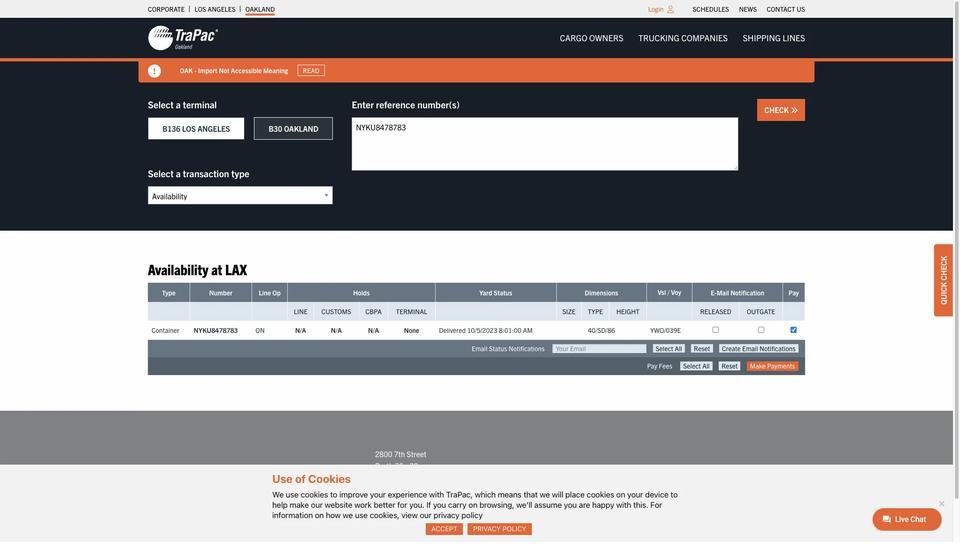 Task type: describe. For each thing, give the bounding box(es) containing it.
line for line op
[[259, 289, 271, 297]]

1 vertical spatial angeles
[[198, 124, 230, 133]]

privacy
[[434, 511, 460, 521]]

port
[[375, 510, 389, 519]]

2 horizontal spatial on
[[616, 491, 625, 500]]

0 vertical spatial our
[[311, 501, 323, 510]]

2 your from the left
[[627, 491, 643, 500]]

experience
[[388, 491, 427, 500]]

2 n/a from the left
[[331, 327, 342, 335]]

b30
[[269, 124, 282, 133]]

corporate
[[148, 5, 185, 13]]

2800 7th street berth 30 - 32
[[375, 450, 426, 471]]

for
[[651, 501, 662, 510]]

2 to from the left
[[671, 491, 678, 500]]

number
[[209, 289, 233, 297]]

number(s)
[[417, 99, 460, 110]]

0 vertical spatial with
[[429, 491, 444, 500]]

vsl / voy
[[658, 289, 681, 297]]

contact us link
[[767, 2, 805, 15]]

shipping lines
[[743, 32, 805, 43]]

terminal
[[183, 99, 217, 110]]

lines
[[783, 32, 805, 43]]

0 vertical spatial los
[[195, 5, 206, 13]]

contact us
[[767, 5, 805, 13]]

container
[[152, 327, 179, 335]]

owners
[[589, 32, 624, 43]]

berth
[[375, 462, 393, 471]]

3 n/a from the left
[[368, 327, 379, 335]]

2811
[[410, 510, 427, 519]]

e-mail notification
[[711, 289, 765, 297]]

that
[[524, 491, 538, 500]]

b136
[[162, 124, 180, 133]]

banner containing cargo owners
[[0, 18, 960, 83]]

y549
[[415, 498, 432, 507]]

login link
[[648, 5, 664, 13]]

schedules
[[693, 5, 729, 13]]

cbpa
[[365, 308, 382, 316]]

0 horizontal spatial type
[[162, 289, 176, 297]]

if
[[427, 501, 431, 510]]

holds
[[353, 289, 370, 297]]

yard status
[[479, 289, 512, 297]]

8:01:00
[[499, 327, 522, 335]]

a for terminal
[[176, 99, 181, 110]]

32
[[410, 462, 418, 471]]

privacy policy link
[[468, 524, 532, 536]]

payments
[[767, 362, 795, 371]]

1 vertical spatial los
[[182, 124, 196, 133]]

check button
[[758, 99, 805, 121]]

los angeles link
[[195, 2, 236, 15]]

0 vertical spatial code:
[[395, 498, 413, 507]]

cargo owners link
[[553, 29, 631, 48]]

news
[[739, 5, 757, 13]]

how
[[326, 511, 341, 521]]

device
[[645, 491, 669, 500]]

2722
[[591, 468, 609, 477]]

oak
[[180, 66, 193, 74]]

1 you from the left
[[433, 501, 446, 510]]

this.
[[633, 501, 649, 510]]

877-
[[561, 468, 576, 477]]

type
[[231, 168, 249, 179]]

work
[[355, 501, 372, 510]]

select a transaction type
[[148, 168, 249, 179]]

10/5/2023
[[467, 327, 497, 335]]

b30 oakland
[[269, 124, 318, 133]]

2 you from the left
[[564, 501, 577, 510]]

2 cookies from the left
[[587, 491, 614, 500]]

1 n/a from the left
[[295, 327, 306, 335]]

we'll
[[516, 501, 532, 510]]

companies
[[682, 32, 728, 43]]

check inside button
[[765, 105, 791, 115]]

pay for pay fees
[[647, 362, 658, 371]]

email
[[472, 345, 488, 353]]

import
[[198, 66, 217, 74]]

availability
[[148, 260, 208, 278]]

make
[[750, 362, 766, 371]]

a for transaction
[[176, 168, 181, 179]]

customs
[[321, 308, 351, 316]]

oakland link
[[246, 2, 275, 15]]

carry
[[448, 501, 467, 510]]

1 your from the left
[[370, 491, 386, 500]]

customer
[[500, 468, 531, 477]]

line for line
[[294, 308, 308, 316]]

yard
[[479, 289, 492, 297]]

status for yard
[[494, 289, 512, 297]]

1 vertical spatial on
[[469, 501, 478, 510]]

check inside 'link'
[[939, 256, 949, 281]]

2 vertical spatial on
[[315, 511, 324, 521]]

30
[[395, 462, 404, 471]]

us
[[797, 5, 805, 13]]

use of cookies we use cookies to improve your experience with trapac, which means that we will place cookies on your device to help make our website work better for you. if you carry on browsing, we'll assume you are happy with this. for information on how we use cookies, view our privacy policy
[[272, 473, 678, 521]]

dimensions
[[585, 289, 618, 297]]

footer containing 2800 7th street
[[0, 411, 953, 543]]

use
[[272, 473, 293, 486]]

1 horizontal spatial we
[[540, 491, 550, 500]]

trucking companies
[[639, 32, 728, 43]]

help
[[272, 501, 288, 510]]

we
[[272, 491, 284, 500]]

op
[[273, 289, 281, 297]]

solid image inside banner
[[148, 65, 161, 78]]

1 horizontal spatial type
[[588, 308, 603, 316]]

shipping
[[743, 32, 781, 43]]

read
[[303, 66, 320, 75]]



Task type: vqa. For each thing, say whether or not it's contained in the screenshot.
NETWORK
no



Task type: locate. For each thing, give the bounding box(es) containing it.
pay right the notification
[[789, 289, 799, 297]]

a left terminal
[[176, 99, 181, 110]]

1 to from the left
[[330, 491, 337, 500]]

on
[[616, 491, 625, 500], [469, 501, 478, 510], [315, 511, 324, 521]]

service:
[[533, 468, 559, 477]]

select a terminal
[[148, 99, 217, 110]]

line left the customs
[[294, 308, 308, 316]]

0 horizontal spatial -
[[194, 66, 197, 74]]

0 horizontal spatial on
[[315, 511, 324, 521]]

None button
[[653, 345, 685, 353], [691, 345, 713, 353], [719, 345, 799, 353], [681, 362, 713, 371], [719, 362, 741, 371], [653, 345, 685, 353], [691, 345, 713, 353], [719, 345, 799, 353], [681, 362, 713, 371], [719, 362, 741, 371]]

1 vertical spatial menu bar
[[553, 29, 813, 48]]

read link
[[298, 65, 325, 76]]

status right email
[[489, 345, 507, 353]]

your up the this.
[[627, 491, 643, 500]]

n/a down the customs
[[331, 327, 342, 335]]

menu bar containing schedules
[[688, 2, 810, 15]]

2 oakland image from the top
[[148, 472, 218, 498]]

angeles left oakland link
[[208, 5, 236, 13]]

Enter reference number(s) text field
[[352, 117, 739, 171]]

assume
[[534, 501, 562, 510]]

a left transaction
[[176, 168, 181, 179]]

- inside 2800 7th street berth 30 - 32
[[405, 462, 408, 471]]

delivered
[[439, 327, 466, 335]]

0 vertical spatial oakland
[[246, 5, 275, 13]]

1 horizontal spatial use
[[355, 511, 368, 521]]

- inside banner
[[194, 66, 197, 74]]

line op
[[259, 289, 281, 297]]

check
[[765, 105, 791, 115], [939, 256, 949, 281]]

firms
[[375, 498, 393, 507]]

1 vertical spatial use
[[355, 511, 368, 521]]

type down availability
[[162, 289, 176, 297]]

place
[[566, 491, 585, 500]]

with up if in the bottom of the page
[[429, 491, 444, 500]]

0 vertical spatial line
[[259, 289, 271, 297]]

1 vertical spatial a
[[176, 168, 181, 179]]

are
[[579, 501, 590, 510]]

our right make
[[311, 501, 323, 510]]

0 horizontal spatial line
[[259, 289, 271, 297]]

type up 40/sd/86
[[588, 308, 603, 316]]

1 horizontal spatial cookies
[[587, 491, 614, 500]]

solid image inside "check" button
[[791, 107, 798, 114]]

oakland image
[[148, 25, 218, 51], [148, 472, 218, 498]]

2 a from the top
[[176, 168, 181, 179]]

angeles down terminal
[[198, 124, 230, 133]]

our down if in the bottom of the page
[[420, 511, 432, 521]]

0 vertical spatial a
[[176, 99, 181, 110]]

0 horizontal spatial cookies
[[301, 491, 328, 500]]

1 oakland image from the top
[[148, 25, 218, 51]]

outgate
[[747, 308, 775, 316]]

oak - import not accessible meaning
[[180, 66, 288, 74]]

0 horizontal spatial you
[[433, 501, 446, 510]]

status right the yard
[[494, 289, 512, 297]]

0 vertical spatial type
[[162, 289, 176, 297]]

of
[[295, 473, 306, 486]]

40/sd/86
[[588, 327, 615, 335]]

cookies up happy
[[587, 491, 614, 500]]

1 vertical spatial solid image
[[791, 107, 798, 114]]

ywo/039e
[[651, 327, 681, 335]]

pay fees
[[647, 362, 672, 371]]

light image
[[668, 6, 674, 13]]

trucking companies link
[[631, 29, 735, 48]]

0 vertical spatial check
[[765, 105, 791, 115]]

1 vertical spatial line
[[294, 308, 308, 316]]

cookies
[[301, 491, 328, 500], [587, 491, 614, 500]]

released
[[700, 308, 732, 316]]

cookies up make
[[301, 491, 328, 500]]

0 vertical spatial angeles
[[208, 5, 236, 13]]

1 horizontal spatial your
[[627, 491, 643, 500]]

1 horizontal spatial pay
[[789, 289, 799, 297]]

availability at lax
[[148, 260, 247, 278]]

1 vertical spatial pay
[[647, 362, 658, 371]]

0 horizontal spatial n/a
[[295, 327, 306, 335]]

menu bar down light image
[[553, 29, 813, 48]]

menu bar containing cargo owners
[[553, 29, 813, 48]]

oakland right los angeles
[[246, 5, 275, 13]]

on
[[256, 327, 265, 335]]

0 horizontal spatial solid image
[[148, 65, 161, 78]]

0 vertical spatial menu bar
[[688, 2, 810, 15]]

387-
[[576, 468, 592, 477]]

oakland up make
[[280, 480, 314, 489]]

2800
[[375, 450, 392, 459]]

menu bar up shipping
[[688, 2, 810, 15]]

footer
[[0, 411, 953, 543]]

n/a down the cbpa
[[368, 327, 379, 335]]

pay for pay
[[789, 289, 799, 297]]

1 a from the top
[[176, 99, 181, 110]]

0 horizontal spatial pay
[[647, 362, 658, 371]]

angeles
[[208, 5, 236, 13], [198, 124, 230, 133]]

0 horizontal spatial your
[[370, 491, 386, 500]]

los right the b136
[[182, 124, 196, 133]]

1 vertical spatial oakland
[[284, 124, 318, 133]]

customer service: 877-387-2722
[[500, 468, 609, 477]]

line
[[259, 289, 271, 297], [294, 308, 308, 316]]

1 vertical spatial check
[[939, 256, 949, 281]]

make
[[290, 501, 309, 510]]

1 vertical spatial we
[[343, 511, 353, 521]]

no image
[[937, 500, 946, 509]]

los
[[195, 5, 206, 13], [182, 124, 196, 133]]

menu bar inside banner
[[553, 29, 813, 48]]

0 horizontal spatial we
[[343, 511, 353, 521]]

vsl
[[658, 289, 666, 297]]

shipping lines link
[[735, 29, 813, 48]]

login
[[648, 5, 664, 13]]

0 vertical spatial status
[[494, 289, 512, 297]]

we
[[540, 491, 550, 500], [343, 511, 353, 521]]

voy
[[671, 289, 681, 297]]

cookies
[[308, 473, 351, 486]]

schedules link
[[693, 2, 729, 15]]

1 vertical spatial select
[[148, 168, 174, 179]]

enter
[[352, 99, 374, 110]]

to
[[330, 491, 337, 500], [671, 491, 678, 500]]

oakland right b30
[[284, 124, 318, 133]]

website
[[325, 501, 352, 510]]

1 cookies from the left
[[301, 491, 328, 500]]

1 vertical spatial with
[[616, 501, 631, 510]]

to right device
[[671, 491, 678, 500]]

terminal
[[396, 308, 427, 316]]

1 horizontal spatial you
[[564, 501, 577, 510]]

0 vertical spatial solid image
[[148, 65, 161, 78]]

make payments
[[750, 362, 795, 371]]

oakland image inside banner
[[148, 25, 218, 51]]

you down place
[[564, 501, 577, 510]]

2 vertical spatial oakland
[[280, 480, 314, 489]]

1 horizontal spatial n/a
[[331, 327, 342, 335]]

select left transaction
[[148, 168, 174, 179]]

you.
[[409, 501, 425, 510]]

enter reference number(s)
[[352, 99, 460, 110]]

n/a right on
[[295, 327, 306, 335]]

n/a
[[295, 327, 306, 335], [331, 327, 342, 335], [368, 327, 379, 335]]

0 horizontal spatial with
[[429, 491, 444, 500]]

1 vertical spatial status
[[489, 345, 507, 353]]

1 vertical spatial code:
[[390, 510, 408, 519]]

1 horizontal spatial on
[[469, 501, 478, 510]]

quick check link
[[934, 245, 953, 317]]

1 horizontal spatial solid image
[[791, 107, 798, 114]]

0 vertical spatial pay
[[789, 289, 799, 297]]

0 vertical spatial oakland image
[[148, 25, 218, 51]]

on up policy
[[469, 501, 478, 510]]

on left how
[[315, 511, 324, 521]]

we down website
[[343, 511, 353, 521]]

news link
[[739, 2, 757, 15]]

1 horizontal spatial -
[[405, 462, 408, 471]]

b136 los angeles
[[162, 124, 230, 133]]

1 horizontal spatial with
[[616, 501, 631, 510]]

delivered 10/5/2023 8:01:00 am
[[439, 327, 533, 335]]

1 vertical spatial -
[[405, 462, 408, 471]]

lax
[[225, 260, 247, 278]]

mail
[[717, 289, 729, 297]]

select up the b136
[[148, 99, 174, 110]]

0 horizontal spatial check
[[765, 105, 791, 115]]

1 horizontal spatial check
[[939, 256, 949, 281]]

improve
[[339, 491, 368, 500]]

better
[[374, 501, 395, 510]]

notifications
[[509, 345, 545, 353]]

None checkbox
[[713, 327, 719, 334], [791, 327, 797, 334], [713, 327, 719, 334], [791, 327, 797, 334]]

0 vertical spatial -
[[194, 66, 197, 74]]

1 select from the top
[[148, 99, 174, 110]]

status for email
[[489, 345, 507, 353]]

view
[[402, 511, 418, 521]]

- right oak
[[194, 66, 197, 74]]

notification
[[731, 289, 765, 297]]

menu bar
[[688, 2, 810, 15], [553, 29, 813, 48]]

0 vertical spatial use
[[286, 491, 299, 500]]

use down work
[[355, 511, 368, 521]]

1 horizontal spatial to
[[671, 491, 678, 500]]

1 vertical spatial our
[[420, 511, 432, 521]]

0 vertical spatial we
[[540, 491, 550, 500]]

you right if in the bottom of the page
[[433, 501, 446, 510]]

7th
[[394, 450, 405, 459]]

accept link
[[426, 524, 463, 536]]

our
[[311, 501, 323, 510], [420, 511, 432, 521]]

solid image
[[148, 65, 161, 78], [791, 107, 798, 114]]

pay left fees
[[647, 362, 658, 371]]

1 horizontal spatial our
[[420, 511, 432, 521]]

email status notifications
[[472, 345, 545, 353]]

on left device
[[616, 491, 625, 500]]

2 select from the top
[[148, 168, 174, 179]]

browsing,
[[480, 501, 514, 510]]

quick check
[[939, 256, 949, 305]]

los angeles
[[195, 5, 236, 13]]

None checkbox
[[758, 327, 764, 334]]

los right corporate
[[195, 5, 206, 13]]

we up assume
[[540, 491, 550, 500]]

0 vertical spatial select
[[148, 99, 174, 110]]

1 horizontal spatial line
[[294, 308, 308, 316]]

1 vertical spatial type
[[588, 308, 603, 316]]

0 vertical spatial on
[[616, 491, 625, 500]]

0 horizontal spatial use
[[286, 491, 299, 500]]

your up better
[[370, 491, 386, 500]]

happy
[[592, 501, 614, 510]]

1 vertical spatial oakland image
[[148, 472, 218, 498]]

am
[[523, 327, 533, 335]]

to up website
[[330, 491, 337, 500]]

oakland
[[246, 5, 275, 13], [284, 124, 318, 133], [280, 480, 314, 489]]

banner
[[0, 18, 960, 83]]

2 horizontal spatial n/a
[[368, 327, 379, 335]]

privacy
[[473, 526, 501, 534]]

line left op
[[259, 289, 271, 297]]

trucking
[[639, 32, 680, 43]]

use up make
[[286, 491, 299, 500]]

with left the this.
[[616, 501, 631, 510]]

/
[[668, 289, 670, 297]]

0 horizontal spatial to
[[330, 491, 337, 500]]

0 horizontal spatial our
[[311, 501, 323, 510]]

Your Email email field
[[553, 345, 647, 354]]

select for select a terminal
[[148, 99, 174, 110]]

corporate link
[[148, 2, 185, 15]]

- right 30
[[405, 462, 408, 471]]

select for select a transaction type
[[148, 168, 174, 179]]

transaction
[[183, 168, 229, 179]]



